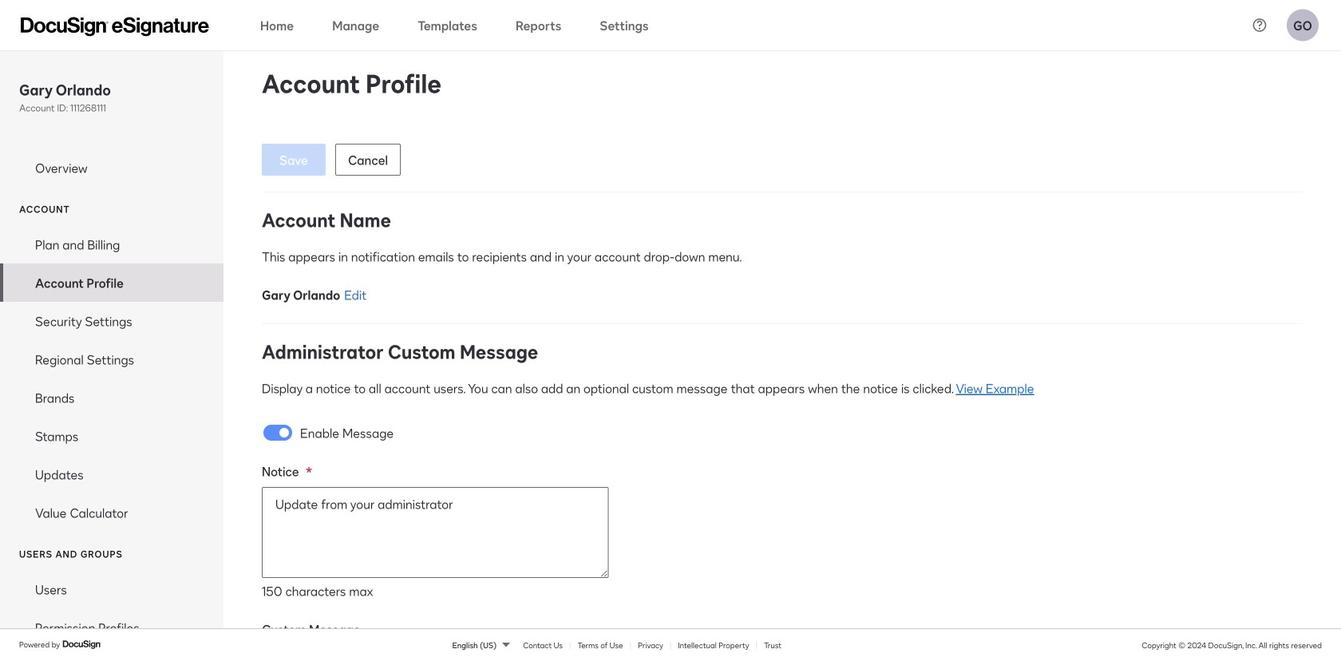 Task type: describe. For each thing, give the bounding box(es) containing it.
docusign image
[[62, 638, 102, 651]]

docusign admin image
[[21, 17, 209, 36]]

account element
[[0, 225, 224, 532]]



Task type: vqa. For each thing, say whether or not it's contained in the screenshot.
Docusign Image
yes



Task type: locate. For each thing, give the bounding box(es) containing it.
users and groups element
[[0, 570, 224, 661]]

None text field
[[262, 487, 609, 578]]



